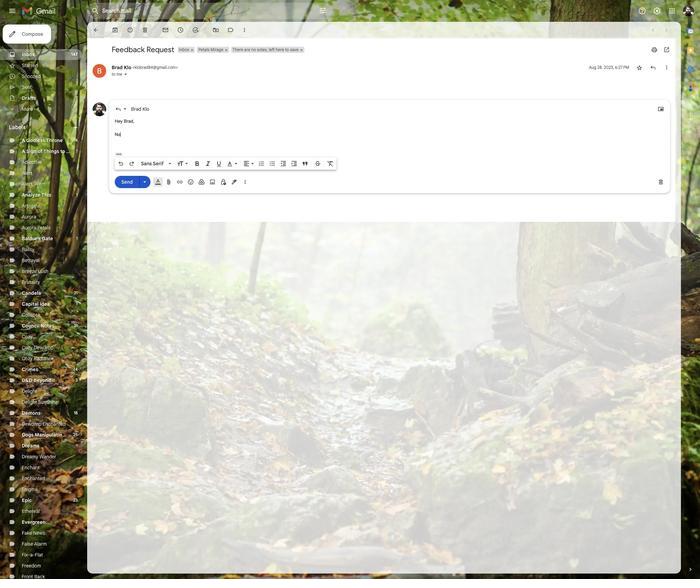 Task type: vqa. For each thing, say whether or not it's contained in the screenshot.
25
yes



Task type: locate. For each thing, give the bounding box(es) containing it.
2 cozy from the top
[[22, 345, 33, 351]]

0 horizontal spatial brad
[[112, 64, 123, 71]]

d&d
[[22, 377, 32, 383]]

betrayal link
[[22, 257, 40, 263]]

to left the me
[[112, 72, 116, 77]]

cozy for cozy dewdrop
[[22, 345, 33, 351]]

1 right gate
[[76, 236, 78, 241]]

aurora for aurora petals
[[22, 225, 36, 231]]

1 down 25
[[76, 443, 78, 448]]

3 cozy from the top
[[22, 355, 33, 362]]

alert up alert,
[[22, 170, 32, 176]]

underline ‪(⌘u)‬ image
[[216, 160, 223, 167]]

1
[[76, 149, 78, 154], [76, 192, 78, 197], [76, 236, 78, 241], [76, 301, 78, 306], [76, 443, 78, 448]]

3 1 from the top
[[76, 236, 78, 241]]

1 vertical spatial dewdrop
[[22, 421, 41, 427]]

1 horizontal spatial petals
[[199, 47, 210, 52]]

2 a from the top
[[22, 148, 25, 154]]

1 vertical spatial a
[[22, 148, 25, 154]]

compose button
[[3, 25, 51, 44]]

inbox for "inbox" 'link'
[[22, 51, 35, 58]]

21
[[74, 290, 78, 295], [74, 323, 78, 328]]

0 horizontal spatial alert
[[22, 170, 32, 176]]

28,
[[598, 65, 603, 70]]

strikethrough ‪(⌘⇧x)‬ image
[[315, 160, 321, 167]]

aug 28, 2023, 6:27 pm
[[590, 65, 630, 70]]

sans
[[141, 160, 152, 166]]

4 1 from the top
[[76, 301, 78, 306]]

cozy down cozy link
[[22, 345, 33, 351]]

to left "come"
[[60, 148, 65, 154]]

fix-a-flat link
[[22, 552, 43, 558]]

brad,
[[124, 118, 135, 124]]

analyze this
[[22, 192, 51, 198]]

enigma
[[22, 486, 38, 492]]

main menu image
[[8, 7, 16, 15]]

klo right type of response image
[[143, 106, 149, 112]]

cozy radiance
[[22, 355, 54, 362]]

insert emoji ‪(⌘⇧2)‬ image
[[187, 178, 194, 185]]

aurora down aurora link at the left of page
[[22, 225, 36, 231]]

to right 'here'
[[285, 47, 289, 52]]

attach files image
[[166, 178, 172, 185]]

delight for delight sunshine
[[22, 399, 37, 405]]

3
[[75, 378, 78, 383]]

1 1 from the top
[[76, 149, 78, 154]]

0 vertical spatial a
[[22, 137, 25, 143]]

dewdrop up radiance
[[34, 345, 53, 351]]

aurora down art-gate link
[[22, 214, 36, 220]]

2 1 from the top
[[76, 192, 78, 197]]

baldur's
[[22, 235, 41, 242]]

None search field
[[87, 3, 333, 19]]

1 horizontal spatial to
[[112, 72, 116, 77]]

fake news
[[22, 530, 45, 536]]

1 horizontal spatial brad
[[131, 106, 141, 112]]

support image
[[639, 7, 647, 15]]

compose
[[22, 31, 43, 37]]

1 vertical spatial aurora
[[22, 225, 36, 231]]

147
[[71, 52, 78, 57]]

show trimmed content image
[[115, 152, 123, 156]]

2 horizontal spatial to
[[285, 47, 289, 52]]

sans serif option
[[140, 160, 167, 167]]

brad
[[112, 64, 123, 71], [131, 106, 141, 112]]

delight down d&d
[[22, 388, 37, 394]]

0 vertical spatial aurora
[[22, 214, 36, 220]]

1 for dreams
[[76, 443, 78, 448]]

advanced search options image
[[316, 4, 330, 17]]

klo left <
[[124, 64, 131, 71]]

klo
[[124, 64, 131, 71], [143, 106, 149, 112]]

aurora for aurora link at the left of page
[[22, 214, 36, 220]]

1 down 4
[[76, 149, 78, 154]]

2 vertical spatial cozy
[[22, 355, 33, 362]]

evergreen
[[22, 519, 46, 525]]

0 vertical spatial 21
[[74, 290, 78, 295]]

delight down "delight" link
[[22, 399, 37, 405]]

drafts
[[22, 95, 36, 101]]

alert link
[[22, 170, 32, 176]]

brad up to me
[[112, 64, 123, 71]]

notes
[[41, 323, 54, 329]]

more send options image
[[141, 179, 148, 185]]

art-gate link
[[22, 203, 40, 209]]

1 vertical spatial alert
[[35, 181, 45, 187]]

sunshine
[[38, 399, 58, 405]]

labels navigation
[[0, 22, 87, 579]]

brad for brad klo < klobrad84@gmail.com >
[[112, 64, 123, 71]]

capital idea link
[[22, 301, 50, 307]]

a
[[22, 137, 25, 143], [22, 148, 25, 154]]

0 horizontal spatial petals
[[37, 225, 51, 231]]

dewdrop
[[34, 345, 53, 351], [22, 421, 41, 427]]

alert up analyze this
[[35, 181, 45, 187]]

1 cozy from the top
[[22, 334, 33, 340]]

to inside labels navigation
[[60, 148, 65, 154]]

feedback request
[[112, 45, 174, 54]]

1 delight from the top
[[22, 388, 37, 394]]

report spam image
[[127, 27, 134, 33]]

dreams
[[22, 443, 40, 449]]

1 aurora from the top
[[22, 214, 36, 220]]

a godless throne
[[22, 137, 63, 143]]

inbox down snooze 'image' on the left top of the page
[[179, 47, 189, 52]]

fake news link
[[22, 530, 45, 536]]

2 delight from the top
[[22, 399, 37, 405]]

petals up gate
[[37, 225, 51, 231]]

more options image
[[243, 178, 247, 185]]

capital idea
[[22, 301, 50, 307]]

inbox inside labels navigation
[[22, 51, 35, 58]]

adjective link
[[22, 159, 42, 165]]

insert signature image
[[231, 178, 238, 185]]

0 horizontal spatial inbox
[[22, 51, 35, 58]]

insert files using drive image
[[198, 178, 205, 185]]

toggle confidential mode image
[[220, 178, 227, 185]]

2 aurora from the top
[[22, 225, 36, 231]]

there are no soles, left here to save button
[[231, 47, 299, 53]]

false alarm link
[[22, 541, 47, 547]]

type of response image
[[115, 105, 122, 112]]

delight link
[[22, 388, 37, 394]]

freedom
[[22, 563, 41, 569]]

1 for analyze this
[[76, 192, 78, 197]]

brutality link
[[22, 279, 40, 285]]

0 vertical spatial cozy
[[22, 334, 33, 340]]

ethereal
[[22, 508, 40, 514]]

0 horizontal spatial to
[[60, 148, 65, 154]]

1 horizontal spatial klo
[[143, 106, 149, 112]]

0 vertical spatial petals
[[199, 47, 210, 52]]

this
[[41, 192, 51, 198]]

false
[[22, 541, 33, 547]]

snooze image
[[177, 27, 184, 33]]

0 vertical spatial alert
[[22, 170, 32, 176]]

1 vertical spatial petals
[[37, 225, 51, 231]]

inbox
[[179, 47, 189, 52], [22, 51, 35, 58]]

are
[[244, 47, 250, 52]]

a left godless
[[22, 137, 25, 143]]

1 21 from the top
[[74, 290, 78, 295]]

ballsy link
[[22, 246, 34, 253]]

fix-
[[22, 552, 30, 558]]

1 right the this
[[76, 192, 78, 197]]

tab list
[[682, 22, 701, 554]]

labels heading
[[9, 124, 72, 131]]

enchanted link
[[22, 475, 45, 482]]

1 vertical spatial enchanted
[[22, 475, 45, 482]]

collapse
[[22, 312, 41, 318]]

1 vertical spatial klo
[[143, 106, 149, 112]]

1 for capital idea
[[76, 301, 78, 306]]

flat
[[35, 552, 43, 558]]

enchanted up manipulating
[[43, 421, 66, 427]]

petals
[[199, 47, 210, 52], [37, 225, 51, 231]]

archive image
[[112, 27, 119, 33]]

dogs manipulating time
[[22, 432, 78, 438]]

1 horizontal spatial inbox
[[179, 47, 189, 52]]

breeze lush link
[[22, 268, 48, 274]]

d&d beyond link
[[22, 377, 51, 383]]

petals inside "button"
[[199, 47, 210, 52]]

alert, alert
[[22, 181, 45, 187]]

back to inbox image
[[93, 27, 100, 33]]

alert
[[22, 170, 32, 176], [35, 181, 45, 187]]

petals mirage
[[199, 47, 224, 52]]

dogs manipulating time link
[[22, 432, 78, 438]]

candela link
[[22, 290, 41, 296]]

aug
[[590, 65, 597, 70]]

brad up brad,
[[131, 106, 141, 112]]

freedom link
[[22, 563, 41, 569]]

5 1 from the top
[[76, 443, 78, 448]]

formatting options toolbar
[[115, 157, 337, 170]]

klo for brad klo
[[143, 106, 149, 112]]

2 21 from the top
[[74, 323, 78, 328]]

0 vertical spatial delight
[[22, 388, 37, 394]]

1 a from the top
[[22, 137, 25, 143]]

ethereal link
[[22, 508, 40, 514]]

gmail image
[[22, 4, 59, 18]]

come
[[66, 148, 80, 154]]

1 for a sign of things to come
[[76, 149, 78, 154]]

1 vertical spatial to
[[112, 72, 116, 77]]

1 vertical spatial cozy
[[22, 345, 33, 351]]

1 vertical spatial delight
[[22, 399, 37, 405]]

sent link
[[22, 84, 32, 90]]

numbered list ‪(⌘⇧7)‬ image
[[258, 160, 265, 167]]

Not starred checkbox
[[637, 64, 643, 71]]

cozy radiance link
[[22, 355, 54, 362]]

alert, alert link
[[22, 181, 45, 187]]

enchanted down enchant link
[[22, 475, 45, 482]]

baldur's gate
[[22, 235, 53, 242]]

undo ‪(⌘z)‬ image
[[118, 160, 124, 167]]

cozy up crimes
[[22, 355, 33, 362]]

0 vertical spatial to
[[285, 47, 289, 52]]

petals left mirage
[[199, 47, 210, 52]]

inbox inside button
[[179, 47, 189, 52]]

cozy down council
[[22, 334, 33, 340]]

2023,
[[604, 65, 615, 70]]

0 horizontal spatial klo
[[124, 64, 131, 71]]

0 vertical spatial klo
[[124, 64, 131, 71]]

inbox for inbox button
[[179, 47, 189, 52]]

enigma link
[[22, 486, 38, 492]]

1 vertical spatial brad
[[131, 106, 141, 112]]

brutality
[[22, 279, 40, 285]]

aurora
[[22, 214, 36, 220], [22, 225, 36, 231]]

inbox up starred
[[22, 51, 35, 58]]

send
[[121, 179, 133, 185]]

2 vertical spatial to
[[60, 148, 65, 154]]

1 right idea
[[76, 301, 78, 306]]

a left sign
[[22, 148, 25, 154]]

0 vertical spatial brad
[[112, 64, 123, 71]]

1 vertical spatial 21
[[74, 323, 78, 328]]

dewdrop down demons link
[[22, 421, 41, 427]]



Task type: describe. For each thing, give the bounding box(es) containing it.
7
[[76, 95, 78, 101]]

art-gate
[[22, 203, 40, 209]]

1 for baldur's gate
[[76, 236, 78, 241]]

hey brad,
[[115, 118, 135, 124]]

inbox button
[[178, 47, 190, 53]]

council
[[22, 323, 39, 329]]

14
[[74, 367, 78, 372]]

delete image
[[142, 27, 149, 33]]

starred
[[22, 62, 38, 69]]

4
[[75, 138, 78, 143]]

breeze lush
[[22, 268, 48, 274]]

crimes link
[[22, 366, 38, 373]]

2
[[76, 519, 78, 524]]

lush
[[38, 268, 48, 274]]

remove formatting ‪(⌘\)‬ image
[[327, 160, 334, 167]]

me
[[117, 72, 122, 77]]

dreamy
[[22, 454, 38, 460]]

aurora link
[[22, 214, 36, 220]]

inbox link
[[22, 51, 35, 58]]

a-
[[30, 552, 35, 558]]

indent more ‪(⌘])‬ image
[[291, 160, 298, 167]]

betrayal
[[22, 257, 40, 263]]

baldur's gate link
[[22, 235, 53, 242]]

aug 28, 2023, 6:27 pm cell
[[590, 64, 630, 71]]

delight sunshine link
[[22, 399, 58, 405]]

brad klo cell
[[112, 64, 178, 71]]

cozy dewdrop link
[[22, 345, 53, 351]]

cozy for cozy link
[[22, 334, 33, 340]]

a sign of things to come
[[22, 148, 80, 154]]

news
[[33, 530, 45, 536]]

a for a sign of things to come
[[22, 148, 25, 154]]

hey
[[115, 118, 123, 124]]

bulleted list ‪(⌘⇧8)‬ image
[[269, 160, 276, 167]]

there
[[233, 47, 243, 52]]

indent less ‪(⌘[)‬ image
[[280, 160, 287, 167]]

Search mail text field
[[102, 7, 300, 14]]

search mail image
[[89, 5, 102, 17]]

cozy link
[[22, 334, 33, 340]]

ballsy
[[22, 246, 34, 253]]

quote ‪(⌘⇧9)‬ image
[[302, 160, 309, 167]]

25
[[73, 432, 78, 437]]

manipulating
[[35, 432, 65, 438]]

sent
[[22, 84, 32, 90]]

settings image
[[654, 7, 662, 15]]

dewdrop enchanted
[[22, 421, 66, 427]]

not starred image
[[637, 64, 643, 71]]

save
[[290, 47, 299, 52]]

fake
[[22, 530, 32, 536]]

to me
[[112, 72, 122, 77]]

petals inside labels navigation
[[37, 225, 51, 231]]

labels image
[[228, 27, 234, 33]]

0 vertical spatial enchanted
[[43, 421, 66, 427]]

cozy for cozy radiance
[[22, 355, 33, 362]]

insert link ‪(⌘k)‬ image
[[177, 178, 183, 185]]

1 horizontal spatial alert
[[35, 181, 45, 187]]

dreamy wander
[[22, 454, 56, 460]]

21 for candela
[[74, 290, 78, 295]]

delight for "delight" link
[[22, 388, 37, 394]]

mark as unread image
[[162, 27, 169, 33]]

sans serif
[[141, 160, 164, 166]]

21 for council notes
[[74, 323, 78, 328]]

0 vertical spatial dewdrop
[[34, 345, 53, 351]]

godless
[[26, 137, 45, 143]]

crimes
[[22, 366, 38, 373]]

here
[[276, 47, 284, 52]]

6:27 pm
[[616, 65, 630, 70]]

no
[[251, 47, 256, 52]]

send button
[[115, 176, 139, 188]]

adjective
[[22, 159, 42, 165]]

a sign of things to come link
[[22, 148, 80, 154]]

discard draft ‪(⌘⇧d)‬ image
[[658, 178, 665, 185]]

throne
[[46, 137, 63, 143]]

evergreen link
[[22, 519, 46, 525]]

bold ‪(⌘b)‬ image
[[194, 160, 201, 167]]

23
[[73, 498, 78, 503]]

there are no soles, left here to save
[[233, 47, 299, 52]]

council notes
[[22, 323, 54, 329]]

gate
[[42, 235, 53, 242]]

left
[[269, 47, 275, 52]]

insert photo image
[[209, 178, 216, 185]]

sign
[[26, 148, 36, 154]]

demons
[[22, 410, 41, 416]]

more button
[[0, 104, 82, 115]]

to inside button
[[285, 47, 289, 52]]

candela
[[22, 290, 41, 296]]

add to tasks image
[[192, 27, 199, 33]]

dreams link
[[22, 443, 40, 449]]

brad klo
[[131, 106, 149, 112]]

epic
[[22, 497, 32, 503]]

>
[[176, 65, 178, 70]]

brad for brad klo
[[131, 106, 141, 112]]

klo for brad klo < klobrad84@gmail.com >
[[124, 64, 131, 71]]

alarm
[[34, 541, 47, 547]]

show details image
[[124, 72, 128, 76]]

Message Body text field
[[115, 118, 665, 147]]

cozy dewdrop
[[22, 345, 53, 351]]

time
[[66, 432, 78, 438]]

labels
[[9, 124, 26, 131]]

analyze this link
[[22, 192, 51, 198]]

enchant
[[22, 465, 40, 471]]

brad klo < klobrad84@gmail.com >
[[112, 64, 178, 71]]

breeze
[[22, 268, 37, 274]]

snoozed link
[[22, 73, 41, 79]]

capital
[[22, 301, 39, 307]]

dewdrop enchanted link
[[22, 421, 66, 427]]

petals mirage button
[[197, 47, 224, 53]]

radiance
[[34, 355, 54, 362]]

mirage
[[211, 47, 224, 52]]

enchant link
[[22, 465, 40, 471]]

no
[[115, 132, 121, 137]]

redo ‪(⌘y)‬ image
[[128, 160, 135, 167]]

move to image
[[213, 27, 219, 33]]

collapse link
[[22, 312, 41, 318]]

italic ‪(⌘i)‬ image
[[205, 160, 212, 167]]

more image
[[241, 27, 248, 33]]

d&d beyond
[[22, 377, 51, 383]]

a for a godless throne
[[22, 137, 25, 143]]

feedback
[[112, 45, 145, 54]]

dogs
[[22, 432, 34, 438]]

klobrad84@gmail.com
[[135, 65, 176, 70]]

drafts link
[[22, 95, 36, 101]]



